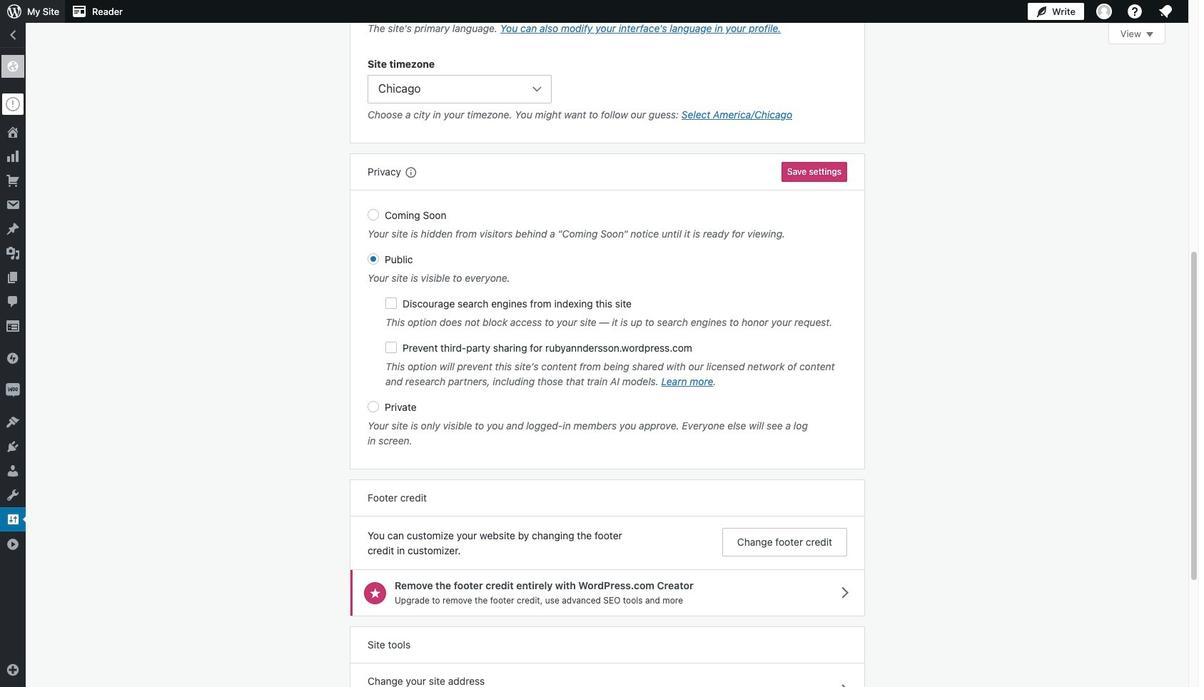 Task type: describe. For each thing, give the bounding box(es) containing it.
none radio inside group
[[368, 254, 379, 265]]

3 group from the top
[[368, 208, 848, 452]]

my profile image
[[1097, 4, 1113, 19]]

closed image
[[1147, 32, 1154, 37]]

1 group from the top
[[368, 0, 848, 39]]

manage your notifications image
[[1158, 3, 1175, 20]]



Task type: vqa. For each thing, say whether or not it's contained in the screenshot.
3rd list item from the bottom
no



Task type: locate. For each thing, give the bounding box(es) containing it.
none checkbox inside group
[[386, 298, 397, 310]]

None radio
[[368, 210, 379, 221], [368, 402, 379, 413], [368, 210, 379, 221], [368, 402, 379, 413]]

None radio
[[368, 254, 379, 265]]

2 vertical spatial group
[[368, 208, 848, 452]]

group
[[368, 0, 848, 39], [368, 56, 848, 126], [368, 208, 848, 452]]

0 vertical spatial img image
[[6, 351, 20, 366]]

img image
[[6, 351, 20, 366], [6, 384, 20, 398]]

1 img image from the top
[[6, 351, 20, 366]]

0 vertical spatial group
[[368, 0, 848, 39]]

help image
[[1127, 3, 1144, 20]]

None checkbox
[[386, 342, 397, 354]]

2 img image from the top
[[6, 384, 20, 398]]

more information image
[[404, 166, 417, 179]]

1 vertical spatial img image
[[6, 384, 20, 398]]

1 vertical spatial group
[[368, 56, 848, 126]]

2 group from the top
[[368, 56, 848, 126]]

None checkbox
[[386, 298, 397, 310]]



